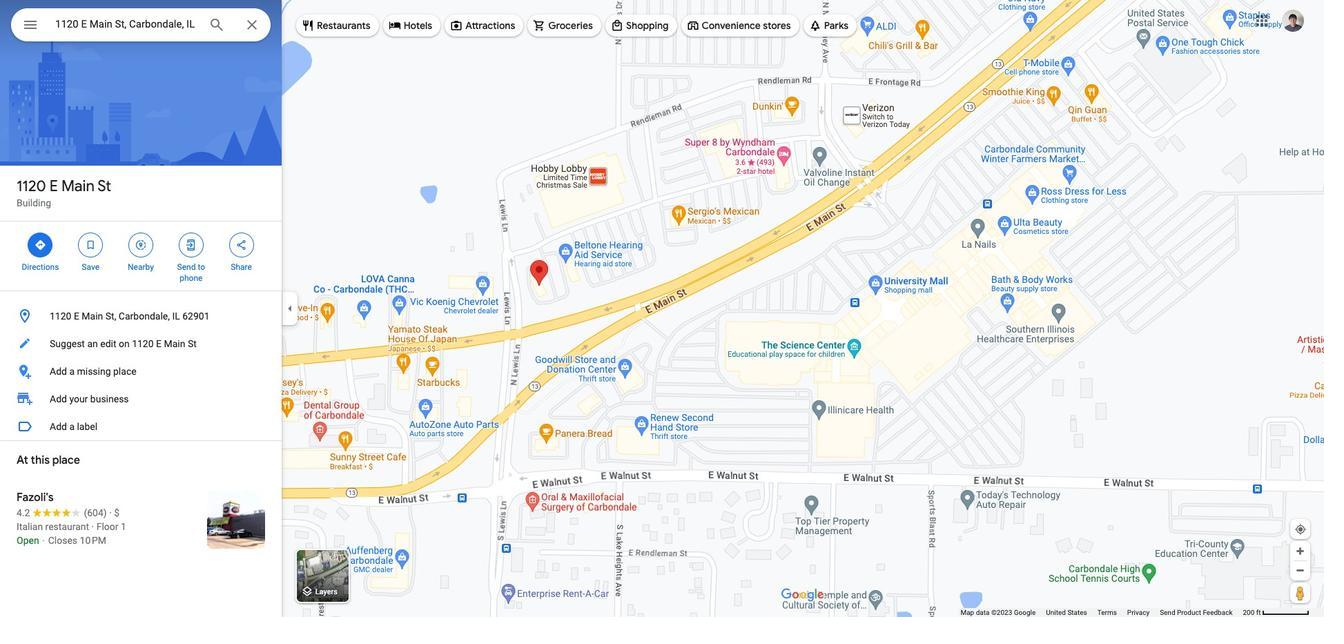 Task type: locate. For each thing, give the bounding box(es) containing it.
send up the "phone"
[[177, 262, 196, 272]]

main inside 'button'
[[164, 338, 185, 349]]

place down on
[[113, 366, 136, 377]]

italian
[[17, 521, 43, 532]]

1 horizontal spatial st
[[188, 338, 197, 349]]

e for st,
[[74, 311, 79, 322]]

1120 for st,
[[50, 311, 71, 322]]

st inside 1120 e main st building
[[97, 177, 111, 196]]

united states button
[[1046, 608, 1087, 617]]

0 horizontal spatial ·
[[92, 521, 94, 532]]

parks
[[824, 19, 849, 32]]

2 horizontal spatial e
[[156, 338, 162, 349]]

1 vertical spatial main
[[82, 311, 103, 322]]

1 vertical spatial st
[[188, 338, 197, 349]]

0 vertical spatial add
[[50, 366, 67, 377]]

e
[[50, 177, 58, 196], [74, 311, 79, 322], [156, 338, 162, 349]]

add left label
[[50, 421, 67, 432]]

show your location image
[[1294, 523, 1307, 536]]

groceries
[[548, 19, 593, 32]]

suggest
[[50, 338, 85, 349]]

1120 inside 1120 e main st building
[[17, 177, 46, 196]]

send left product
[[1160, 609, 1175, 616]]

footer
[[961, 608, 1243, 617]]

1 horizontal spatial 1120
[[50, 311, 71, 322]]

2 horizontal spatial 1120
[[132, 338, 154, 349]]

1120 up suggest
[[50, 311, 71, 322]]

1120 e main st main content
[[0, 0, 282, 617]]

main
[[61, 177, 94, 196], [82, 311, 103, 322], [164, 338, 185, 349]]

1 vertical spatial ·
[[92, 521, 94, 532]]

1 vertical spatial e
[[74, 311, 79, 322]]

google account: nolan park  
(nolan.park@adept.ai) image
[[1282, 9, 1304, 31]]

send product feedback button
[[1160, 608, 1233, 617]]

an
[[87, 338, 98, 349]]

your
[[69, 393, 88, 405]]

2 vertical spatial e
[[156, 338, 162, 349]]

2 vertical spatial 1120
[[132, 338, 154, 349]]

e up suggest
[[74, 311, 79, 322]]

data
[[976, 609, 990, 616]]

e for st
[[50, 177, 58, 196]]

show street view coverage image
[[1290, 583, 1310, 603]]

add
[[50, 366, 67, 377], [50, 393, 67, 405], [50, 421, 67, 432]]

privacy button
[[1127, 608, 1150, 617]]

add a missing place button
[[0, 358, 282, 385]]

0 vertical spatial main
[[61, 177, 94, 196]]

this
[[31, 454, 50, 467]]

place right this
[[52, 454, 80, 467]]

footer containing map data ©2023 google
[[961, 608, 1243, 617]]

main down il
[[164, 338, 185, 349]]

main for st
[[61, 177, 94, 196]]

e down the carbondale, at the bottom
[[156, 338, 162, 349]]

0 horizontal spatial e
[[50, 177, 58, 196]]

place
[[113, 366, 136, 377], [52, 454, 80, 467]]

2 vertical spatial main
[[164, 338, 185, 349]]

attractions
[[465, 19, 515, 32]]

1120 for st
[[17, 177, 46, 196]]

1 vertical spatial 1120
[[50, 311, 71, 322]]

 search field
[[11, 8, 271, 44]]

3 add from the top
[[50, 421, 67, 432]]

0 horizontal spatial 1120
[[17, 177, 46, 196]]

1 horizontal spatial place
[[113, 366, 136, 377]]

main left st,
[[82, 311, 103, 322]]

italian restaurant · floor 1 open ⋅ closes 10 pm
[[17, 521, 126, 546]]

terms
[[1097, 609, 1117, 616]]

shopping button
[[605, 9, 677, 42]]

a
[[69, 366, 75, 377], [69, 421, 75, 432]]

send inside send to phone
[[177, 262, 196, 272]]

2 add from the top
[[50, 393, 67, 405]]

e inside 'button'
[[156, 338, 162, 349]]

e inside 1120 e main st building
[[50, 177, 58, 196]]

a left label
[[69, 421, 75, 432]]

0 vertical spatial st
[[97, 177, 111, 196]]

· up 10 pm
[[92, 521, 94, 532]]

restaurants button
[[296, 9, 379, 42]]

a inside button
[[69, 421, 75, 432]]

· left $
[[109, 507, 112, 518]]

a left missing
[[69, 366, 75, 377]]

hotels
[[404, 19, 432, 32]]

a for missing
[[69, 366, 75, 377]]

add inside button
[[50, 366, 67, 377]]

1 vertical spatial add
[[50, 393, 67, 405]]

1120 inside button
[[50, 311, 71, 322]]

e inside button
[[74, 311, 79, 322]]

add inside button
[[50, 421, 67, 432]]

suggest an edit on 1120 e main st
[[50, 338, 197, 349]]

send inside button
[[1160, 609, 1175, 616]]

1 add from the top
[[50, 366, 67, 377]]

save
[[82, 262, 99, 272]]

0 vertical spatial 1120
[[17, 177, 46, 196]]

building
[[17, 197, 51, 208]]

product
[[1177, 609, 1201, 616]]

1120 up building
[[17, 177, 46, 196]]

1 vertical spatial a
[[69, 421, 75, 432]]

share
[[231, 262, 252, 272]]

0 horizontal spatial send
[[177, 262, 196, 272]]

parks button
[[803, 9, 857, 42]]

add down suggest
[[50, 366, 67, 377]]

nearby
[[128, 262, 154, 272]]

·
[[109, 507, 112, 518], [92, 521, 94, 532]]

feedback
[[1203, 609, 1233, 616]]

shopping
[[626, 19, 669, 32]]

send
[[177, 262, 196, 272], [1160, 609, 1175, 616]]

business
[[90, 393, 129, 405]]

zoom out image
[[1295, 565, 1305, 576]]

62901
[[182, 311, 210, 322]]

1120 right on
[[132, 338, 154, 349]]

1 horizontal spatial e
[[74, 311, 79, 322]]

main inside 1120 e main st building
[[61, 177, 94, 196]]

2 vertical spatial add
[[50, 421, 67, 432]]

0 vertical spatial a
[[69, 366, 75, 377]]


[[34, 237, 47, 253]]

main up 
[[61, 177, 94, 196]]

0 horizontal spatial place
[[52, 454, 80, 467]]

1120
[[17, 177, 46, 196], [50, 311, 71, 322], [132, 338, 154, 349]]

st inside 'button'
[[188, 338, 197, 349]]

0 horizontal spatial st
[[97, 177, 111, 196]]

4.2 stars 604 reviews image
[[17, 506, 107, 520]]

map data ©2023 google
[[961, 609, 1036, 616]]

convenience
[[702, 19, 761, 32]]

st
[[97, 177, 111, 196], [188, 338, 197, 349]]

1120 e main st, carbondale, il 62901 button
[[0, 302, 282, 330]]

a inside button
[[69, 366, 75, 377]]

None field
[[55, 16, 197, 32]]

1 a from the top
[[69, 366, 75, 377]]

add left your
[[50, 393, 67, 405]]

e up building
[[50, 177, 58, 196]]

main inside button
[[82, 311, 103, 322]]

convenience stores button
[[681, 9, 799, 42]]

add a label button
[[0, 413, 282, 440]]

floor
[[96, 521, 118, 532]]

1 horizontal spatial ·
[[109, 507, 112, 518]]

0 vertical spatial place
[[113, 366, 136, 377]]

· inside italian restaurant · floor 1 open ⋅ closes 10 pm
[[92, 521, 94, 532]]

collapse side panel image
[[282, 301, 298, 316]]

open
[[17, 535, 39, 546]]

1 vertical spatial send
[[1160, 609, 1175, 616]]

0 vertical spatial e
[[50, 177, 58, 196]]

2 a from the top
[[69, 421, 75, 432]]


[[135, 237, 147, 253]]

a for label
[[69, 421, 75, 432]]

0 vertical spatial send
[[177, 262, 196, 272]]

1 horizontal spatial send
[[1160, 609, 1175, 616]]



Task type: describe. For each thing, give the bounding box(es) containing it.
· $
[[109, 507, 120, 518]]

footer inside "google maps" element
[[961, 608, 1243, 617]]

to
[[198, 262, 205, 272]]

layers
[[315, 588, 338, 597]]

ft
[[1256, 609, 1261, 616]]

at this place
[[17, 454, 80, 467]]


[[22, 15, 39, 35]]

convenience stores
[[702, 19, 791, 32]]

$
[[114, 507, 120, 518]]

add your business
[[50, 393, 129, 405]]

1
[[121, 521, 126, 532]]

1120 E Main St, Carbondale, IL 62901 field
[[11, 8, 271, 41]]


[[235, 237, 248, 253]]

label
[[77, 421, 97, 432]]

send product feedback
[[1160, 609, 1233, 616]]

add for add a label
[[50, 421, 67, 432]]

1 vertical spatial place
[[52, 454, 80, 467]]

send to phone
[[177, 262, 205, 283]]

st,
[[105, 311, 116, 322]]

0 vertical spatial ·
[[109, 507, 112, 518]]

zoom in image
[[1295, 546, 1305, 556]]

main for st,
[[82, 311, 103, 322]]

actions for 1120 e main st region
[[0, 222, 282, 291]]

directions
[[22, 262, 59, 272]]

attractions button
[[445, 9, 523, 42]]

phone
[[180, 273, 203, 283]]

united states
[[1046, 609, 1087, 616]]

google maps element
[[0, 0, 1324, 617]]

groceries button
[[528, 9, 601, 42]]

200 ft
[[1243, 609, 1261, 616]]

200 ft button
[[1243, 609, 1310, 616]]

restaurant
[[45, 521, 89, 532]]

©2023
[[991, 609, 1012, 616]]

send for send product feedback
[[1160, 609, 1175, 616]]

edit
[[100, 338, 116, 349]]

send for send to phone
[[177, 262, 196, 272]]

stores
[[763, 19, 791, 32]]

il
[[172, 311, 180, 322]]

⋅
[[41, 535, 46, 546]]

200
[[1243, 609, 1255, 616]]

at
[[17, 454, 28, 467]]

united
[[1046, 609, 1066, 616]]


[[185, 237, 197, 253]]

1120 inside 'button'
[[132, 338, 154, 349]]

add your business link
[[0, 385, 282, 413]]


[[84, 237, 97, 253]]

1120 e main st building
[[17, 177, 111, 208]]

carbondale,
[[119, 311, 170, 322]]

on
[[119, 338, 130, 349]]

suggest an edit on 1120 e main st button
[[0, 330, 282, 358]]

add a missing place
[[50, 366, 136, 377]]

fazoli's
[[17, 491, 53, 505]]

add for add your business
[[50, 393, 67, 405]]

closes
[[48, 535, 77, 546]]

restaurants
[[317, 19, 370, 32]]

hotels button
[[383, 9, 441, 42]]

states
[[1068, 609, 1087, 616]]

add for add a missing place
[[50, 366, 67, 377]]

1120 e main st, carbondale, il 62901
[[50, 311, 210, 322]]

price: inexpensive image
[[114, 507, 120, 518]]

add a label
[[50, 421, 97, 432]]

map
[[961, 609, 974, 616]]

missing
[[77, 366, 111, 377]]

privacy
[[1127, 609, 1150, 616]]

 button
[[11, 8, 50, 44]]

none field inside 1120 e main st, carbondale, il 62901 field
[[55, 16, 197, 32]]

4.2
[[17, 507, 30, 518]]

place inside button
[[113, 366, 136, 377]]

(604)
[[84, 507, 107, 518]]

10 pm
[[80, 535, 106, 546]]

google
[[1014, 609, 1036, 616]]

terms button
[[1097, 608, 1117, 617]]



Task type: vqa. For each thing, say whether or not it's contained in the screenshot.


